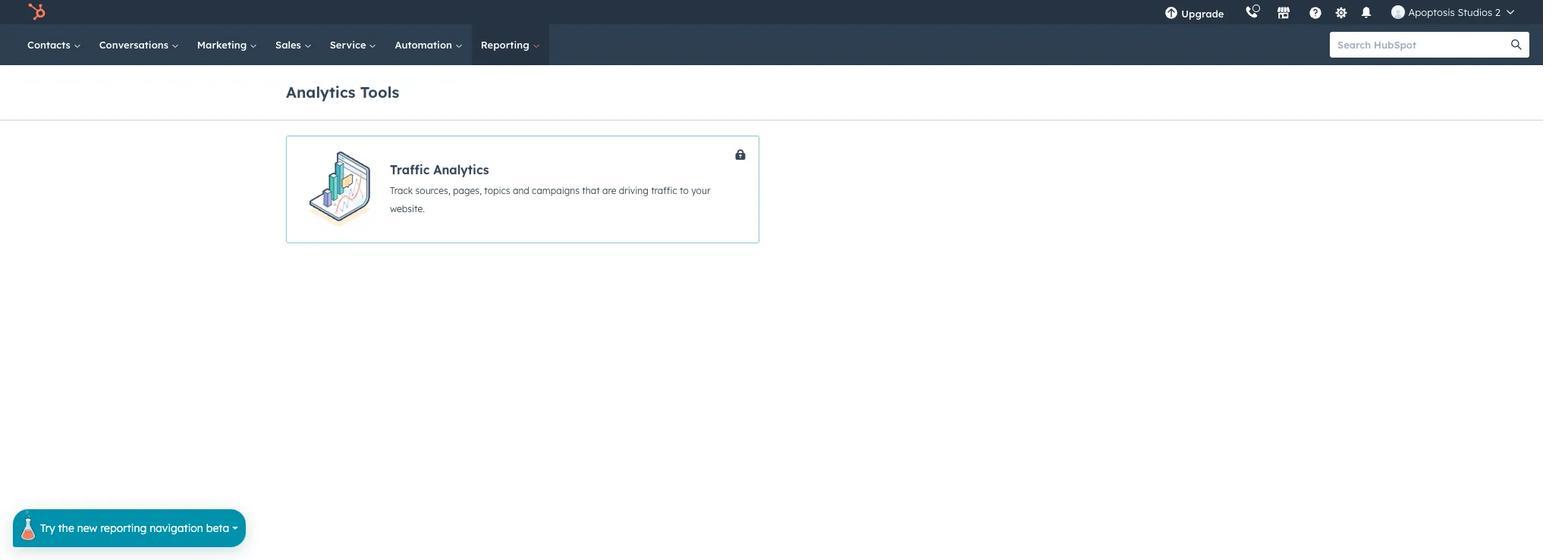 Task type: vqa. For each thing, say whether or not it's contained in the screenshot.
Marketing link
yes



Task type: locate. For each thing, give the bounding box(es) containing it.
service
[[330, 39, 369, 51]]

sales link
[[266, 24, 321, 65]]

your
[[692, 185, 711, 197]]

1 vertical spatial analytics
[[434, 162, 489, 178]]

try
[[40, 522, 55, 536]]

calling icon button
[[1240, 2, 1266, 22]]

marketplaces button
[[1269, 0, 1301, 24]]

and
[[513, 185, 530, 197]]

marketing link
[[188, 24, 266, 65]]

are
[[603, 185, 617, 197]]

analytics
[[286, 82, 356, 101], [434, 162, 489, 178]]

the
[[58, 522, 74, 536]]

menu
[[1155, 0, 1526, 24]]

automation link
[[386, 24, 472, 65]]

reporting
[[100, 522, 147, 536]]

notifications button
[[1355, 0, 1380, 24]]

analytics up pages,
[[434, 162, 489, 178]]

tara schultz image
[[1393, 5, 1406, 19]]

track
[[390, 185, 413, 197]]

conversations
[[99, 39, 171, 51]]

traffic
[[651, 185, 678, 197]]

0 horizontal spatial analytics
[[286, 82, 356, 101]]

contacts
[[27, 39, 73, 51]]

None checkbox
[[286, 136, 760, 244]]

apoptosis
[[1409, 6, 1456, 18]]

upgrade image
[[1165, 7, 1179, 20]]

traffic analytics track sources, pages, topics and campaigns that are driving traffic to your website.
[[390, 162, 711, 215]]

new
[[77, 522, 97, 536]]

settings link
[[1333, 4, 1352, 20]]

automation
[[395, 39, 455, 51]]

that
[[582, 185, 600, 197]]

search button
[[1505, 32, 1530, 58]]

analytics inside traffic analytics track sources, pages, topics and campaigns that are driving traffic to your website.
[[434, 162, 489, 178]]

sales
[[276, 39, 304, 51]]

settings image
[[1335, 6, 1349, 20]]

contacts link
[[18, 24, 90, 65]]

analytics down sales link
[[286, 82, 356, 101]]

search image
[[1512, 39, 1523, 50]]

pages,
[[453, 185, 482, 197]]

sources,
[[416, 185, 451, 197]]

1 horizontal spatial analytics
[[434, 162, 489, 178]]



Task type: describe. For each thing, give the bounding box(es) containing it.
driving
[[619, 185, 649, 197]]

0 vertical spatial analytics
[[286, 82, 356, 101]]

apoptosis studios 2
[[1409, 6, 1501, 18]]

try the new reporting navigation beta button
[[13, 504, 246, 548]]

service link
[[321, 24, 386, 65]]

notifications image
[[1361, 7, 1374, 20]]

navigation
[[150, 522, 203, 536]]

apoptosis studios 2 button
[[1383, 0, 1524, 24]]

analytics tools
[[286, 82, 399, 101]]

topics
[[485, 185, 511, 197]]

campaigns
[[532, 185, 580, 197]]

2
[[1496, 6, 1501, 18]]

marketing
[[197, 39, 250, 51]]

reporting link
[[472, 24, 549, 65]]

menu containing apoptosis studios 2
[[1155, 0, 1526, 24]]

to
[[680, 185, 689, 197]]

marketplaces image
[[1278, 7, 1292, 20]]

help button
[[1304, 0, 1330, 24]]

studios
[[1458, 6, 1493, 18]]

reporting
[[481, 39, 533, 51]]

tools
[[360, 82, 399, 101]]

beta
[[206, 522, 229, 536]]

Search HubSpot search field
[[1331, 32, 1517, 58]]

traffic
[[390, 162, 430, 178]]

conversations link
[[90, 24, 188, 65]]

hubspot image
[[27, 3, 46, 21]]

calling icon image
[[1246, 6, 1260, 20]]

try the new reporting navigation beta
[[40, 522, 229, 536]]

website.
[[390, 203, 425, 215]]

upgrade
[[1182, 8, 1225, 20]]

help image
[[1310, 7, 1323, 20]]

hubspot link
[[18, 3, 57, 21]]

none checkbox containing traffic analytics
[[286, 136, 760, 244]]



